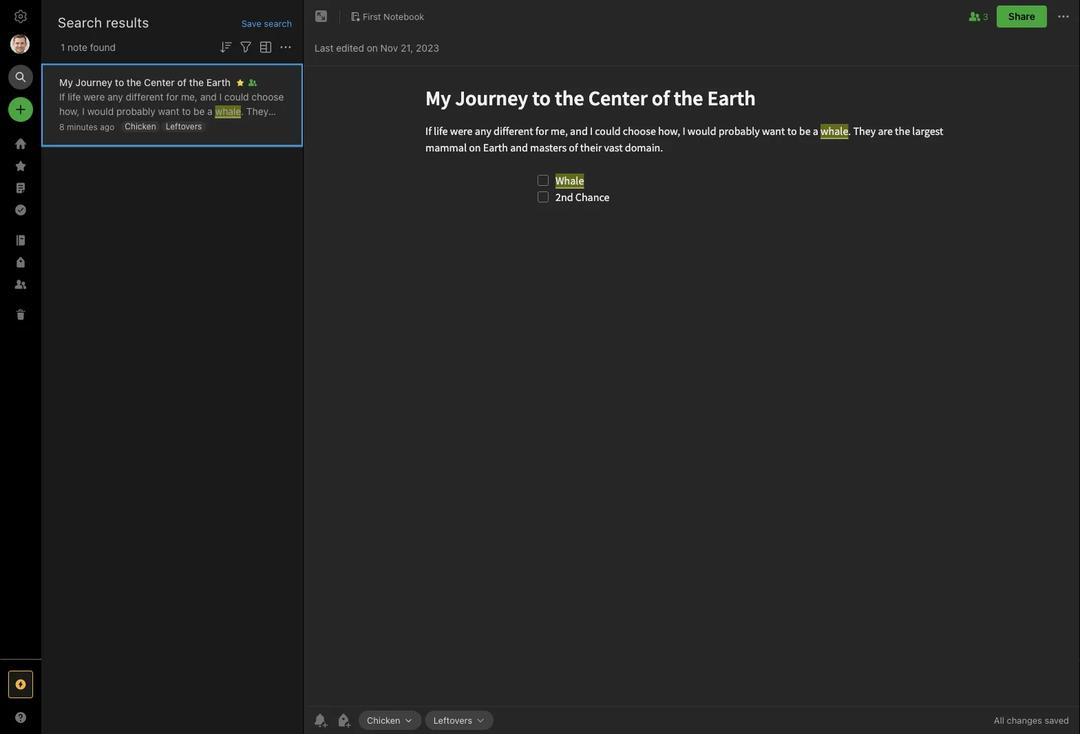Task type: describe. For each thing, give the bounding box(es) containing it.
vast
[[82, 134, 101, 146]]

on inside note window element
[[367, 42, 378, 54]]

if life were any different for me, and i could choose how, i would probably want to be a
[[59, 91, 284, 117]]

add tag image
[[336, 712, 352, 729]]

View options field
[[254, 38, 274, 55]]

largest
[[93, 120, 123, 131]]

on inside . they are the largest mammal on earth and masters of their vast d...
[[166, 120, 177, 131]]

and inside . they are the largest mammal on earth and masters of their vast d...
[[206, 120, 223, 131]]

the for they
[[76, 120, 90, 131]]

edit search image
[[8, 65, 33, 90]]

settings image
[[12, 8, 29, 25]]

Sort options field
[[218, 38, 234, 55]]

me,
[[181, 91, 198, 102]]

minutes
[[67, 122, 98, 132]]

for
[[166, 91, 179, 102]]

1
[[61, 41, 65, 53]]

nov
[[381, 42, 398, 54]]

saved
[[1045, 715, 1070, 726]]

all
[[995, 715, 1005, 726]]

note window element
[[304, 0, 1081, 734]]

save search button
[[242, 17, 292, 30]]

WHAT'S NEW field
[[0, 707, 41, 729]]

1 note found
[[61, 41, 116, 53]]

different
[[126, 91, 164, 102]]

More options field
[[278, 38, 294, 55]]

save search
[[242, 18, 292, 28]]

the for journey
[[127, 76, 142, 88]]

leftovers inside button
[[434, 715, 473, 726]]

they
[[247, 105, 269, 117]]

0 horizontal spatial to
[[115, 76, 124, 88]]

edited
[[336, 42, 364, 54]]

of inside . they are the largest mammal on earth and masters of their vast d...
[[263, 120, 272, 131]]

all changes saved
[[995, 715, 1070, 726]]

0 vertical spatial i
[[219, 91, 222, 102]]

add a reminder image
[[312, 712, 329, 729]]

my journey to the center of the earth
[[59, 76, 231, 88]]

first notebook
[[363, 11, 425, 21]]

2 horizontal spatial the
[[189, 76, 204, 88]]

masters
[[225, 120, 261, 131]]

probably
[[116, 105, 156, 117]]

2023
[[416, 42, 440, 54]]

would
[[87, 105, 114, 117]]

were
[[84, 91, 105, 102]]

journey
[[76, 76, 112, 88]]

.
[[241, 105, 244, 117]]

home image
[[12, 136, 29, 152]]

first
[[363, 11, 381, 21]]

Account field
[[0, 30, 41, 58]]

save
[[242, 18, 262, 28]]

0 horizontal spatial i
[[82, 105, 85, 117]]

if
[[59, 91, 65, 102]]

click to expand image
[[35, 709, 46, 725]]

upgrade image
[[12, 677, 29, 693]]

want
[[158, 105, 180, 117]]

21,
[[401, 42, 414, 54]]



Task type: locate. For each thing, give the bounding box(es) containing it.
the inside . they are the largest mammal on earth and masters of their vast d...
[[76, 120, 90, 131]]

and
[[200, 91, 217, 102], [206, 120, 223, 131]]

first notebook button
[[346, 7, 429, 26]]

earth for the
[[207, 76, 231, 88]]

chicken inside button
[[367, 715, 401, 726]]

their
[[59, 134, 79, 146]]

ago
[[100, 122, 115, 132]]

0 vertical spatial to
[[115, 76, 124, 88]]

account image
[[10, 34, 30, 54]]

on left nov
[[367, 42, 378, 54]]

earth up could
[[207, 76, 231, 88]]

1 vertical spatial of
[[263, 120, 272, 131]]

notebook
[[384, 11, 425, 21]]

to left 'be'
[[182, 105, 191, 117]]

0 horizontal spatial earth
[[180, 120, 203, 131]]

how,
[[59, 105, 80, 117]]

chicken down probably on the top of page
[[125, 122, 156, 131]]

of
[[177, 76, 187, 88], [263, 120, 272, 131]]

0 vertical spatial on
[[367, 42, 378, 54]]

the up vast
[[76, 120, 90, 131]]

8 minutes ago
[[59, 122, 115, 132]]

0 horizontal spatial the
[[76, 120, 90, 131]]

on
[[367, 42, 378, 54], [166, 120, 177, 131]]

1 vertical spatial leftovers
[[434, 715, 473, 726]]

0 horizontal spatial of
[[177, 76, 187, 88]]

d...
[[103, 134, 117, 146]]

i right how,
[[82, 105, 85, 117]]

1 horizontal spatial of
[[263, 120, 272, 131]]

8
[[59, 122, 65, 132]]

to up any
[[115, 76, 124, 88]]

Note Editor text field
[[304, 66, 1081, 706]]

0 horizontal spatial leftovers
[[166, 122, 202, 131]]

share
[[1009, 11, 1036, 22]]

1 vertical spatial to
[[182, 105, 191, 117]]

i
[[219, 91, 222, 102], [82, 105, 85, 117]]

choose
[[252, 91, 284, 102]]

changes
[[1008, 715, 1043, 726]]

0 horizontal spatial on
[[166, 120, 177, 131]]

note
[[68, 41, 87, 53]]

any
[[108, 91, 123, 102]]

whale
[[215, 105, 241, 117]]

0 vertical spatial earth
[[207, 76, 231, 88]]

1 horizontal spatial on
[[367, 42, 378, 54]]

a
[[207, 105, 213, 117]]

3
[[984, 11, 989, 22]]

of up me,
[[177, 76, 187, 88]]

to inside if life were any different for me, and i could choose how, i would probably want to be a
[[182, 105, 191, 117]]

leftovers right the chicken tag actions field
[[434, 715, 473, 726]]

0 vertical spatial and
[[200, 91, 217, 102]]

Add filters field
[[238, 38, 254, 55]]

leftovers
[[166, 122, 202, 131], [434, 715, 473, 726]]

search results
[[58, 14, 149, 30]]

search
[[264, 18, 292, 28]]

last
[[315, 42, 334, 54]]

. they are the largest mammal on earth and masters of their vast d...
[[59, 105, 272, 146]]

1 vertical spatial on
[[166, 120, 177, 131]]

0 horizontal spatial chicken
[[125, 122, 156, 131]]

0 vertical spatial chicken
[[125, 122, 156, 131]]

last edited on nov 21, 2023
[[315, 42, 440, 54]]

are
[[59, 120, 73, 131]]

earth
[[207, 76, 231, 88], [180, 120, 203, 131]]

and down "a"
[[206, 120, 223, 131]]

mammal
[[126, 120, 164, 131]]

1 vertical spatial chicken
[[367, 715, 401, 726]]

earth inside . they are the largest mammal on earth and masters of their vast d...
[[180, 120, 203, 131]]

expand note image
[[313, 8, 330, 25]]

Leftovers Tag actions field
[[473, 716, 486, 725]]

my
[[59, 76, 73, 88]]

1 vertical spatial i
[[82, 105, 85, 117]]

found
[[90, 41, 116, 53]]

share button
[[998, 6, 1048, 28]]

1 horizontal spatial the
[[127, 76, 142, 88]]

the up different
[[127, 76, 142, 88]]

life
[[68, 91, 81, 102]]

more actions image
[[1056, 8, 1073, 25]]

i left could
[[219, 91, 222, 102]]

could
[[225, 91, 249, 102]]

the
[[127, 76, 142, 88], [189, 76, 204, 88], [76, 120, 90, 131]]

to
[[115, 76, 124, 88], [182, 105, 191, 117]]

and inside if life were any different for me, and i could choose how, i would probably want to be a
[[200, 91, 217, 102]]

results
[[106, 14, 149, 30]]

the up me,
[[189, 76, 204, 88]]

chicken button
[[359, 711, 422, 730]]

1 vertical spatial and
[[206, 120, 223, 131]]

earth for on
[[180, 120, 203, 131]]

be
[[194, 105, 205, 117]]

More actions field
[[1056, 6, 1073, 28]]

1 horizontal spatial to
[[182, 105, 191, 117]]

0 vertical spatial leftovers
[[166, 122, 202, 131]]

search
[[58, 14, 103, 30]]

on down want
[[166, 120, 177, 131]]

leftovers down want
[[166, 122, 202, 131]]

chicken
[[125, 122, 156, 131], [367, 715, 401, 726]]

center
[[144, 76, 175, 88]]

add filters image
[[238, 39, 254, 55]]

1 vertical spatial earth
[[180, 120, 203, 131]]

1 horizontal spatial i
[[219, 91, 222, 102]]

1 horizontal spatial earth
[[207, 76, 231, 88]]

earth down 'be'
[[180, 120, 203, 131]]

and up "a"
[[200, 91, 217, 102]]

1 horizontal spatial chicken
[[367, 715, 401, 726]]

tree
[[0, 133, 41, 659]]

of down they at the left
[[263, 120, 272, 131]]

chicken right add tag image on the bottom left of the page
[[367, 715, 401, 726]]

Chicken Tag actions field
[[401, 716, 414, 725]]

leftovers button
[[426, 711, 494, 730]]

1 horizontal spatial leftovers
[[434, 715, 473, 726]]

3 button
[[967, 8, 989, 25]]

0 vertical spatial of
[[177, 76, 187, 88]]



Task type: vqa. For each thing, say whether or not it's contained in the screenshot.
EARTH
yes



